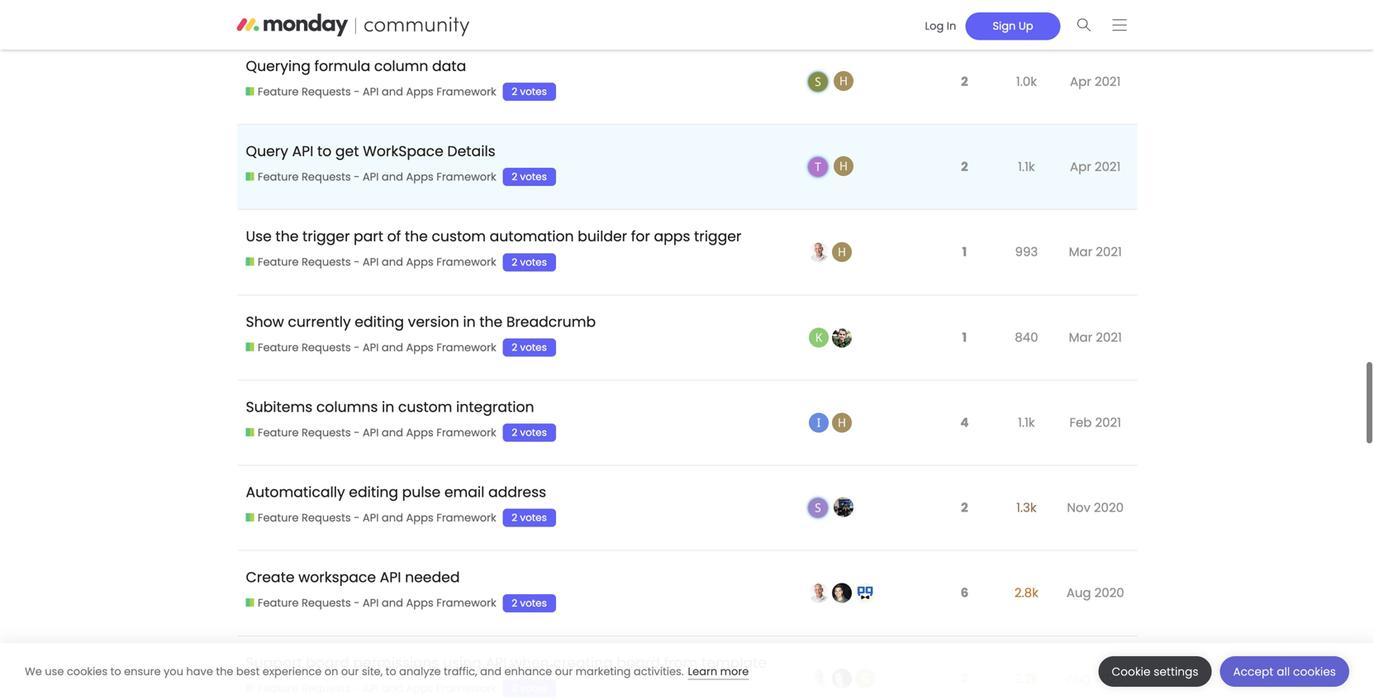 Task type: locate. For each thing, give the bounding box(es) containing it.
show currently editing version in the breadcrumb
[[246, 312, 596, 332]]

activities.
[[634, 664, 684, 679]]

2 aug 2020 link from the top
[[1063, 657, 1129, 700]]

api down the 'site,'
[[363, 681, 379, 696]]

1 horizontal spatial in
[[463, 312, 476, 332]]

and down the show currently editing version in the breadcrumb
[[382, 340, 403, 355]]

1 vertical spatial mar
[[1069, 328, 1093, 346]]

and down of
[[382, 255, 403, 270]]

840
[[1015, 328, 1039, 346]]

votes for of
[[520, 255, 547, 269]]

helen - most recent poster image
[[832, 242, 852, 262]]

2 mar 2021 link from the top
[[1065, 316, 1127, 359]]

2 horizontal spatial to
[[386, 664, 397, 679]]

framework down needed
[[437, 596, 497, 611]]

use the trigger part of the custom automation builder for apps trigger
[[246, 227, 742, 246]]

2 votes for workspace
[[512, 170, 547, 184]]

8 requests from the top
[[302, 681, 351, 696]]

feature
[[258, 84, 299, 99], [258, 169, 299, 184], [258, 255, 299, 270], [258, 340, 299, 355], [258, 425, 299, 440], [258, 511, 299, 525], [258, 596, 299, 611], [258, 681, 299, 696]]

requests for editing
[[302, 511, 351, 525]]

- down we use cookies to ensure you have the best experience on our site, to analyze traffic, and enhance our marketing activities. learn more
[[354, 681, 360, 696]]

1 horizontal spatial our
[[555, 664, 573, 679]]

4 requests from the top
[[302, 340, 351, 355]]

4 feature requests - api and apps framework from the top
[[258, 340, 497, 355]]

analyze
[[399, 664, 441, 679]]

requests down the on
[[302, 681, 351, 696]]

apps down needed
[[406, 596, 434, 611]]

0 vertical spatial helen - frequent poster image
[[834, 71, 854, 91]]

6 feature requests - api and apps framework link from the top
[[246, 511, 497, 526]]

8 feature requests - api and apps framework from the top
[[258, 681, 497, 696]]

workspace
[[363, 141, 444, 161]]

1 trigger from the left
[[303, 227, 350, 246]]

feb
[[1070, 414, 1092, 432]]

0 vertical spatial apr 2021
[[1071, 73, 1121, 90]]

1 vertical spatial apr 2021
[[1071, 158, 1121, 176]]

1 framework from the top
[[437, 84, 497, 99]]

tags list
[[503, 83, 565, 101], [503, 168, 565, 186], [503, 253, 565, 271], [503, 338, 565, 357], [503, 424, 565, 442], [503, 509, 565, 527], [503, 594, 565, 612], [503, 679, 565, 698]]

6 votes from the top
[[520, 511, 547, 525]]

0 vertical spatial 1.1k
[[1019, 158, 1036, 176]]

2 apr 2021 link from the top
[[1066, 146, 1125, 188]]

7 requests from the top
[[302, 596, 351, 611]]

requests for api
[[302, 169, 351, 184]]

2 1.1k from the top
[[1019, 414, 1036, 432]]

framework down "use the trigger part of the custom automation builder for apps trigger"
[[437, 255, 497, 270]]

3 framework from the top
[[437, 255, 497, 270]]

api for to
[[363, 169, 379, 184]]

1 vertical spatial apr
[[1071, 158, 1092, 176]]

1 horizontal spatial trigger
[[694, 227, 742, 246]]

- for pulse
[[354, 511, 360, 525]]

builder
[[578, 227, 628, 246]]

3 requests from the top
[[302, 255, 351, 270]]

5 feature requests - api and apps framework from the top
[[258, 425, 497, 440]]

in
[[463, 312, 476, 332], [382, 397, 395, 417]]

1 aug 2020 from the top
[[1067, 584, 1125, 602]]

gordon palumbo - most recent poster image
[[856, 669, 875, 689]]

apr
[[1071, 73, 1092, 90], [1071, 158, 1092, 176]]

0 horizontal spatial cookies
[[67, 664, 108, 679]]

1 horizontal spatial to
[[317, 141, 332, 161]]

5 votes from the top
[[520, 426, 547, 439]]

feature requests - api and apps framework down the show currently editing version in the breadcrumb
[[258, 340, 497, 355]]

1 vertical spatial apr 2021 link
[[1066, 146, 1125, 188]]

7 feature requests - api and apps framework from the top
[[258, 596, 497, 611]]

2 aug 2020 from the top
[[1067, 670, 1125, 687]]

feature down show
[[258, 340, 299, 355]]

1 left 840 on the right of the page
[[963, 328, 967, 346]]

1 vertical spatial 2020
[[1095, 584, 1125, 602]]

1 votes from the top
[[520, 85, 547, 98]]

api right query
[[292, 141, 314, 161]]

5 tags list from the top
[[503, 424, 565, 442]]

1 vertical spatial mar 2021 link
[[1065, 316, 1127, 359]]

and down automatically editing pulse email address
[[382, 511, 403, 525]]

alex savchuk - most recent poster image
[[832, 328, 852, 347]]

1 button left 840 on the right of the page
[[959, 319, 972, 356]]

3 2 votes link from the top
[[503, 253, 556, 271]]

editing left pulse
[[349, 482, 399, 502]]

1 mar 2021 from the top
[[1069, 243, 1122, 261]]

2 bas de bruin - original poster image from the top
[[809, 669, 829, 689]]

3 feature requests - api and apps framework link from the top
[[246, 255, 497, 270]]

to left ensure on the left bottom of the page
[[110, 664, 121, 679]]

- down get
[[354, 169, 360, 184]]

stav yaar bar - original poster, most recent poster image
[[808, 71, 829, 93]]

aug 2020 link for support board permissions using api when creating board from template
[[1063, 657, 1129, 700]]

1 vertical spatial custom
[[398, 397, 453, 417]]

2 2 votes link from the top
[[503, 168, 556, 186]]

8 2 votes from the top
[[512, 682, 547, 695]]

6 button
[[957, 575, 973, 612]]

8 feature requests - api and apps framework link from the top
[[246, 681, 497, 696]]

2 votes link for address
[[503, 509, 556, 527]]

cookies right all at the bottom right of the page
[[1294, 664, 1337, 680]]

apps for needed
[[406, 596, 434, 611]]

apps for data
[[406, 84, 434, 99]]

2 votes for integration
[[512, 426, 547, 439]]

1 our from the left
[[341, 664, 359, 679]]

email
[[445, 482, 485, 502]]

apps down subitems columns in custom integration
[[406, 425, 434, 440]]

aug
[[1067, 584, 1092, 602], [1067, 670, 1092, 687]]

2020 left settings on the bottom of page
[[1095, 670, 1125, 687]]

1 vertical spatial aug 2020 link
[[1063, 657, 1129, 700]]

1 vertical spatial editing
[[349, 482, 399, 502]]

2 trigger from the left
[[694, 227, 742, 246]]

bas de bruin - original poster image left scott underwood - frequent poster icon
[[809, 583, 829, 603]]

framework down email
[[437, 511, 497, 525]]

scott underwood - frequent poster image
[[832, 669, 852, 689]]

0 vertical spatial bas de bruin - original poster image
[[809, 583, 829, 603]]

6 apps from the top
[[406, 511, 434, 525]]

custom left the integration
[[398, 397, 453, 417]]

on
[[325, 664, 338, 679]]

5 2 votes from the top
[[512, 426, 547, 439]]

1 cookies from the left
[[67, 664, 108, 679]]

kranthi kiran - original poster image
[[809, 328, 829, 347]]

bas de bruin - original poster image
[[809, 242, 829, 262]]

1 left 993
[[963, 243, 967, 261]]

1 apr from the top
[[1071, 73, 1092, 90]]

-
[[354, 84, 360, 99], [354, 169, 360, 184], [354, 255, 360, 270], [354, 340, 360, 355], [354, 425, 360, 440], [354, 511, 360, 525], [354, 596, 360, 611], [354, 681, 360, 696]]

1 bas de bruin - original poster image from the top
[[809, 583, 829, 603]]

framework down the integration
[[437, 425, 497, 440]]

1 apr 2021 link from the top
[[1066, 60, 1125, 103]]

feature requests - api and apps framework link down automatically editing pulse email address
[[246, 511, 497, 526]]

template
[[702, 653, 767, 673]]

feature requests - api and apps framework link
[[246, 84, 497, 99], [246, 169, 497, 185], [246, 255, 497, 270], [246, 340, 497, 355], [246, 425, 497, 440], [246, 511, 497, 526], [246, 596, 497, 611], [246, 681, 497, 696]]

3 feature requests - api and apps framework from the top
[[258, 255, 497, 270]]

1 vertical spatial mar 2021
[[1069, 328, 1122, 346]]

have
[[186, 664, 213, 679]]

in inside subitems columns in custom integration "link"
[[382, 397, 395, 417]]

7 - from the top
[[354, 596, 360, 611]]

4 feature requests - api and apps framework link from the top
[[246, 340, 497, 355]]

using
[[443, 653, 482, 673]]

0 vertical spatial aug 2020
[[1067, 584, 1125, 602]]

learn
[[688, 664, 718, 679]]

aug 2020 link for create workspace api needed
[[1063, 572, 1129, 614]]

0 vertical spatial aug 2020 link
[[1063, 572, 1129, 614]]

api down query api to get workspace details
[[363, 169, 379, 184]]

aug 2020
[[1067, 584, 1125, 602], [1067, 670, 1125, 687]]

1.1k for subitems columns in custom integration
[[1019, 414, 1036, 432]]

requests for the
[[302, 255, 351, 270]]

2 feature from the top
[[258, 169, 299, 184]]

in right the columns
[[382, 397, 395, 417]]

0 vertical spatial 1
[[963, 243, 967, 261]]

votes for in
[[520, 341, 547, 354]]

of
[[387, 227, 401, 246]]

cookies
[[67, 664, 108, 679], [1294, 664, 1337, 680]]

1
[[963, 243, 967, 261], [963, 328, 967, 346]]

feature requests - api and apps framework link down the show currently editing version in the breadcrumb
[[246, 340, 497, 355]]

2 votes link for integration
[[503, 424, 556, 442]]

framework down version in the top of the page
[[437, 340, 497, 355]]

cookies right use
[[67, 664, 108, 679]]

requests down the columns
[[302, 425, 351, 440]]

feature requests - api and apps framework down querying formula column data
[[258, 84, 497, 99]]

feature down experience
[[258, 681, 299, 696]]

board
[[306, 653, 349, 673], [617, 653, 660, 673]]

cookies inside button
[[1294, 664, 1337, 680]]

6 2 votes link from the top
[[503, 509, 556, 527]]

2 apr 2021 from the top
[[1071, 158, 1121, 176]]

dipro bhowmik - frequent poster image
[[834, 497, 854, 517]]

framework for version
[[437, 340, 497, 355]]

board left from
[[617, 653, 660, 673]]

2 vertical spatial 2020
[[1095, 670, 1125, 687]]

mar 2021 right 993
[[1069, 243, 1122, 261]]

6 - from the top
[[354, 511, 360, 525]]

mar right 993
[[1069, 243, 1093, 261]]

apps for get
[[406, 169, 434, 184]]

2 votes for api
[[512, 682, 547, 695]]

1 1 button from the top
[[959, 234, 972, 271]]

framework for needed
[[437, 596, 497, 611]]

1 vertical spatial in
[[382, 397, 395, 417]]

apps down pulse
[[406, 511, 434, 525]]

traffic,
[[444, 664, 478, 679]]

1 feature from the top
[[258, 84, 299, 99]]

feature for query
[[258, 169, 299, 184]]

columns
[[316, 397, 378, 417]]

we
[[25, 664, 42, 679]]

marketing
[[576, 664, 631, 679]]

0 vertical spatial mar
[[1069, 243, 1093, 261]]

1 vertical spatial helen - frequent poster image
[[834, 156, 854, 176]]

and for email
[[382, 511, 403, 525]]

0 vertical spatial 1 button
[[959, 234, 972, 271]]

6 tags list from the top
[[503, 509, 565, 527]]

5 feature from the top
[[258, 425, 299, 440]]

feature requests - api and apps framework down part
[[258, 255, 497, 270]]

1 horizontal spatial cookies
[[1294, 664, 1337, 680]]

feature requests - api and apps framework down subitems columns in custom integration
[[258, 425, 497, 440]]

2 framework from the top
[[437, 169, 497, 184]]

aug right 2.2k
[[1067, 670, 1092, 687]]

framework down traffic,
[[437, 681, 497, 696]]

1 vertical spatial 1.1k
[[1019, 414, 1036, 432]]

1 requests from the top
[[302, 84, 351, 99]]

and down create workspace api needed
[[382, 596, 403, 611]]

2 2 button from the top
[[957, 148, 973, 186]]

feature requests - api and apps framework down query api to get workspace details
[[258, 169, 497, 184]]

feature requests - api and apps framework for pulse
[[258, 511, 497, 525]]

1 button left 993
[[959, 234, 972, 271]]

2
[[962, 73, 969, 90], [512, 85, 518, 98], [962, 158, 969, 176], [512, 170, 518, 184], [512, 255, 518, 269], [512, 341, 518, 354], [512, 426, 518, 439], [962, 499, 969, 517], [512, 511, 518, 525], [512, 596, 518, 610], [962, 670, 969, 687], [512, 682, 518, 695]]

2 board from the left
[[617, 653, 660, 673]]

1.1k
[[1019, 158, 1036, 176], [1019, 414, 1036, 432]]

helen - frequent poster image right tech opshub - original poster, most recent poster image
[[834, 156, 854, 176]]

api down create workspace api needed
[[363, 596, 379, 611]]

nov
[[1068, 499, 1091, 517]]

6 framework from the top
[[437, 511, 497, 525]]

3 - from the top
[[354, 255, 360, 270]]

feature requests - api and apps framework
[[258, 84, 497, 99], [258, 169, 497, 184], [258, 255, 497, 270], [258, 340, 497, 355], [258, 425, 497, 440], [258, 511, 497, 525], [258, 596, 497, 611], [258, 681, 497, 696]]

apr 2021 link
[[1066, 60, 1125, 103], [1066, 146, 1125, 188]]

0 vertical spatial apr 2021 link
[[1066, 60, 1125, 103]]

apps down the show currently editing version in the breadcrumb
[[406, 340, 434, 355]]

mar 2021 right 840 on the right of the page
[[1069, 328, 1122, 346]]

bas de bruin - original poster image for create workspace api needed
[[809, 583, 829, 603]]

and down subitems columns in custom integration
[[382, 425, 403, 440]]

polished geek | gold partner - most recent poster image
[[856, 583, 875, 603]]

apps for email
[[406, 511, 434, 525]]

feature requests - api and apps framework link down the 'site,'
[[246, 681, 497, 696]]

create
[[246, 568, 295, 588]]

2020 right nov
[[1094, 499, 1124, 517]]

1 1.1k from the top
[[1019, 158, 1036, 176]]

api for trigger
[[363, 255, 379, 270]]

1 button
[[959, 234, 972, 271], [959, 319, 972, 356]]

helen - frequent poster image right stav yaar bar - original poster, most recent poster icon
[[834, 71, 854, 91]]

1 helen - frequent poster image from the top
[[834, 71, 854, 91]]

1 horizontal spatial board
[[617, 653, 660, 673]]

2 button for querying formula column data
[[957, 63, 973, 100]]

4 2 button from the top
[[957, 660, 973, 697]]

tags list for api
[[503, 679, 565, 698]]

- up the columns
[[354, 340, 360, 355]]

5 apps from the top
[[406, 425, 434, 440]]

mar 2021 for use the trigger part of the custom automation builder for apps trigger
[[1069, 243, 1122, 261]]

editing left version in the top of the page
[[355, 312, 404, 332]]

our
[[341, 664, 359, 679], [555, 664, 573, 679]]

and down the column at the left of page
[[382, 84, 403, 99]]

api for api
[[363, 596, 379, 611]]

votes for address
[[520, 511, 547, 525]]

create workspace api needed
[[246, 568, 460, 588]]

to left get
[[317, 141, 332, 161]]

2021 for use the trigger part of the custom automation builder for apps trigger
[[1096, 243, 1122, 261]]

1 feature requests - api and apps framework from the top
[[258, 84, 497, 99]]

feature requests - api and apps framework down automatically editing pulse email address
[[258, 511, 497, 525]]

0 vertical spatial aug
[[1067, 584, 1092, 602]]

0 horizontal spatial trigger
[[303, 227, 350, 246]]

igor tretiakov - original poster image
[[809, 413, 829, 433]]

4 feature from the top
[[258, 340, 299, 355]]

apr 2021 for querying formula column data
[[1071, 73, 1121, 90]]

8 2 votes link from the top
[[503, 679, 556, 698]]

aug 2020 link right 2.2k
[[1063, 657, 1129, 700]]

and for using
[[382, 681, 403, 696]]

and
[[382, 84, 403, 99], [382, 169, 403, 184], [382, 255, 403, 270], [382, 340, 403, 355], [382, 425, 403, 440], [382, 511, 403, 525], [382, 596, 403, 611], [480, 664, 502, 679], [382, 681, 403, 696]]

1 tags list from the top
[[503, 83, 565, 101]]

requests up currently
[[302, 255, 351, 270]]

mar right 840 on the right of the page
[[1069, 328, 1093, 346]]

trigger right apps
[[694, 227, 742, 246]]

feature down the use
[[258, 255, 299, 270]]

2 aug from the top
[[1067, 670, 1092, 687]]

5 - from the top
[[354, 425, 360, 440]]

2 tags list from the top
[[503, 168, 565, 186]]

votes for api
[[520, 682, 547, 695]]

feature down automatically
[[258, 511, 299, 525]]

feature requests - api and apps framework for permissions
[[258, 681, 497, 696]]

1 aug from the top
[[1067, 584, 1092, 602]]

2 button for support board permissions using api when creating board from template
[[957, 660, 973, 697]]

and down we use cookies to ensure you have the best experience on our site, to analyze traffic, and enhance our marketing activities. learn more
[[382, 681, 403, 696]]

aug 2020 link right the 2.8k
[[1063, 572, 1129, 614]]

api down querying formula column data
[[363, 84, 379, 99]]

our right the on
[[341, 664, 359, 679]]

7 feature from the top
[[258, 596, 299, 611]]

5 requests from the top
[[302, 425, 351, 440]]

1 mar 2021 link from the top
[[1065, 231, 1127, 273]]

feature for show
[[258, 340, 299, 355]]

7 feature requests - api and apps framework link from the top
[[246, 596, 497, 611]]

6 2 votes from the top
[[512, 511, 547, 525]]

3 votes from the top
[[520, 255, 547, 269]]

2020
[[1094, 499, 1124, 517], [1095, 584, 1125, 602], [1095, 670, 1125, 687]]

1 vertical spatial aug 2020
[[1067, 670, 1125, 687]]

feature for querying
[[258, 84, 299, 99]]

subitems columns in custom integration link
[[246, 385, 535, 429]]

4 apps from the top
[[406, 340, 434, 355]]

feature down querying
[[258, 84, 299, 99]]

2 cookies from the left
[[1294, 664, 1337, 680]]

2 helen - frequent poster image from the top
[[834, 156, 854, 176]]

apps up the show currently editing version in the breadcrumb
[[406, 255, 434, 270]]

0 vertical spatial mar 2021
[[1069, 243, 1122, 261]]

2020 up cookie
[[1095, 584, 1125, 602]]

votes for integration
[[520, 426, 547, 439]]

requests
[[302, 84, 351, 99], [302, 169, 351, 184], [302, 255, 351, 270], [302, 340, 351, 355], [302, 425, 351, 440], [302, 511, 351, 525], [302, 596, 351, 611], [302, 681, 351, 696]]

- down part
[[354, 255, 360, 270]]

when
[[511, 653, 550, 673]]

apr for query api to get workspace details
[[1071, 158, 1092, 176]]

- for in
[[354, 425, 360, 440]]

0 vertical spatial in
[[463, 312, 476, 332]]

2 votes for of
[[512, 255, 547, 269]]

apps down workspace
[[406, 169, 434, 184]]

0 vertical spatial 2020
[[1094, 499, 1124, 517]]

- for editing
[[354, 340, 360, 355]]

4 2 votes link from the top
[[503, 338, 556, 357]]

to right the 'site,'
[[386, 664, 397, 679]]

2 votes
[[512, 85, 547, 98], [512, 170, 547, 184], [512, 255, 547, 269], [512, 341, 547, 354], [512, 426, 547, 439], [512, 511, 547, 525], [512, 596, 547, 610], [512, 682, 547, 695]]

7 apps from the top
[[406, 596, 434, 611]]

0 horizontal spatial in
[[382, 397, 395, 417]]

dialog
[[0, 643, 1375, 700]]

and down workspace
[[382, 169, 403, 184]]

2 our from the left
[[555, 664, 573, 679]]

api down subitems columns in custom integration
[[363, 425, 379, 440]]

apr 2021 link for query api to get workspace details
[[1066, 146, 1125, 188]]

framework down details at the left top of page
[[437, 169, 497, 184]]

mar
[[1069, 243, 1093, 261], [1069, 328, 1093, 346]]

feature requests - api and apps framework link for column
[[246, 84, 497, 99]]

monday community forum image
[[237, 13, 502, 36]]

api left when
[[486, 653, 507, 673]]

feature requests - api and apps framework link down part
[[246, 255, 497, 270]]

automatically
[[246, 482, 345, 502]]

requests down workspace
[[302, 596, 351, 611]]

api left needed
[[380, 568, 401, 588]]

our right when
[[555, 664, 573, 679]]

cookie
[[1112, 664, 1151, 680]]

feature requests - api and apps framework link for trigger
[[246, 255, 497, 270]]

1 apps from the top
[[406, 84, 434, 99]]

bas de bruin - original poster image left scott underwood - frequent poster image
[[809, 669, 829, 689]]

0 vertical spatial mar 2021 link
[[1065, 231, 1127, 273]]

scott underwood - frequent poster image
[[832, 583, 852, 603]]

feature requests - api and apps framework link for pulse
[[246, 511, 497, 526]]

1 vertical spatial bas de bruin - original poster image
[[809, 669, 829, 689]]

1 vertical spatial 1 button
[[959, 319, 972, 356]]

6 feature requests - api and apps framework from the top
[[258, 511, 497, 525]]

api down the show currently editing version in the breadcrumb
[[363, 340, 379, 355]]

4 tags list from the top
[[503, 338, 565, 357]]

feature requests - api and apps framework link down query api to get workspace details
[[246, 169, 497, 185]]

details
[[448, 141, 496, 161]]

formula
[[315, 56, 371, 76]]

2 button for query api to get workspace details
[[957, 148, 973, 186]]

2 votes link for api
[[503, 679, 556, 698]]

4 - from the top
[[354, 340, 360, 355]]

mar 2021 link right 840 on the right of the page
[[1065, 316, 1127, 359]]

2 - from the top
[[354, 169, 360, 184]]

trigger left part
[[303, 227, 350, 246]]

1 mar from the top
[[1069, 243, 1093, 261]]

requests down get
[[302, 169, 351, 184]]

2 apr from the top
[[1071, 158, 1092, 176]]

2 mar 2021 from the top
[[1069, 328, 1122, 346]]

sign up
[[993, 18, 1034, 33]]

- down automatically editing pulse email address
[[354, 511, 360, 525]]

1 - from the top
[[354, 84, 360, 99]]

2 1 button from the top
[[959, 319, 972, 356]]

2 votes link
[[503, 83, 556, 101], [503, 168, 556, 186], [503, 253, 556, 271], [503, 338, 556, 357], [503, 424, 556, 442], [503, 509, 556, 527], [503, 594, 556, 612], [503, 679, 556, 698]]

feature requests - api and apps framework down create workspace api needed
[[258, 596, 497, 611]]

in inside show currently editing version in the breadcrumb link
[[463, 312, 476, 332]]

requests down automatically
[[302, 511, 351, 525]]

api for editing
[[363, 340, 379, 355]]

2 requests from the top
[[302, 169, 351, 184]]

feature requests - api and apps framework for api
[[258, 596, 497, 611]]

1 vertical spatial 1
[[963, 328, 967, 346]]

bas de bruin - original poster image
[[809, 583, 829, 603], [809, 669, 829, 689]]

- down create workspace api needed
[[354, 596, 360, 611]]

framework for custom
[[437, 425, 497, 440]]

feature down create
[[258, 596, 299, 611]]

- down querying formula column data
[[354, 84, 360, 99]]

mar for use the trigger part of the custom automation builder for apps trigger
[[1069, 243, 1093, 261]]

log in button
[[916, 12, 966, 40]]

aug right the 2.8k
[[1067, 584, 1092, 602]]

5 2 votes link from the top
[[503, 424, 556, 442]]

helen - frequent poster image
[[834, 71, 854, 91], [834, 156, 854, 176]]

0 horizontal spatial our
[[341, 664, 359, 679]]

2 feature requests - api and apps framework from the top
[[258, 169, 497, 184]]

1 vertical spatial aug
[[1067, 670, 1092, 687]]

feature requests - api and apps framework link down querying formula column data
[[246, 84, 497, 99]]

and for part
[[382, 255, 403, 270]]

2 2 votes from the top
[[512, 170, 547, 184]]

6 feature from the top
[[258, 511, 299, 525]]

1 aug 2020 link from the top
[[1063, 572, 1129, 614]]

0 vertical spatial apr
[[1071, 73, 1092, 90]]

menu image
[[1113, 19, 1127, 31]]

and for custom
[[382, 425, 403, 440]]

pulse
[[402, 482, 441, 502]]

1 apr 2021 from the top
[[1071, 73, 1121, 90]]

subitems
[[246, 397, 313, 417]]

settings
[[1154, 664, 1199, 680]]

0 horizontal spatial board
[[306, 653, 349, 673]]

navigation
[[911, 7, 1138, 42]]

tags list for in
[[503, 338, 565, 357]]

and right traffic,
[[480, 664, 502, 679]]

api inside query api to get workspace details link
[[292, 141, 314, 161]]

4 votes from the top
[[520, 341, 547, 354]]

requests for workspace
[[302, 596, 351, 611]]

feature down 'subitems'
[[258, 425, 299, 440]]

and for get
[[382, 169, 403, 184]]

sign
[[993, 18, 1016, 33]]

1 feature requests - api and apps framework link from the top
[[246, 84, 497, 99]]



Task type: vqa. For each thing, say whether or not it's contained in the screenshot.


Task type: describe. For each thing, give the bounding box(es) containing it.
feature requests - api and apps framework for in
[[258, 425, 497, 440]]

tags list for integration
[[503, 424, 565, 442]]

cookie settings button
[[1099, 656, 1212, 687]]

ensure
[[124, 664, 161, 679]]

show currently editing version in the breadcrumb link
[[246, 299, 596, 344]]

navigation containing log in
[[911, 7, 1138, 42]]

workspace
[[299, 568, 376, 588]]

aug 2020 for support board permissions using api when creating board from template
[[1067, 670, 1125, 687]]

from
[[664, 653, 698, 673]]

log in
[[925, 18, 957, 33]]

subitems columns in custom integration
[[246, 397, 535, 417]]

2 votes link for workspace
[[503, 168, 556, 186]]

support
[[246, 653, 302, 673]]

- for trigger
[[354, 255, 360, 270]]

api for column
[[363, 84, 379, 99]]

apps for custom
[[406, 425, 434, 440]]

query api to get workspace details
[[246, 141, 496, 161]]

1 for show currently editing version in the breadcrumb
[[963, 328, 967, 346]]

show
[[246, 312, 284, 332]]

version
[[408, 312, 459, 332]]

learn more link
[[688, 664, 749, 680]]

7 2 votes link from the top
[[503, 594, 556, 612]]

apps for using
[[406, 681, 434, 696]]

0 horizontal spatial to
[[110, 664, 121, 679]]

helen - frequent poster image for querying formula column data
[[834, 71, 854, 91]]

feature for support
[[258, 681, 299, 696]]

for
[[631, 227, 650, 246]]

feb 2021 link
[[1066, 401, 1126, 444]]

helen - most recent poster image
[[832, 413, 852, 433]]

get
[[336, 141, 359, 161]]

and for needed
[[382, 596, 403, 611]]

part
[[354, 227, 384, 246]]

1.0k
[[1017, 73, 1037, 90]]

tags list for of
[[503, 253, 565, 271]]

2021 for querying formula column data
[[1095, 73, 1121, 90]]

and for data
[[382, 84, 403, 99]]

2 button for automatically editing pulse email address
[[957, 489, 973, 527]]

1 for use the trigger part of the custom automation builder for apps trigger
[[963, 243, 967, 261]]

you
[[164, 664, 183, 679]]

querying
[[246, 56, 311, 76]]

0 vertical spatial custom
[[432, 227, 486, 246]]

feature requests - api and apps framework for column
[[258, 84, 497, 99]]

api for permissions
[[363, 681, 379, 696]]

nov 2020 link
[[1063, 487, 1128, 529]]

feature for subitems
[[258, 425, 299, 440]]

custom inside "link"
[[398, 397, 453, 417]]

2.8k
[[1015, 584, 1039, 602]]

dialog containing cookie settings
[[0, 643, 1375, 700]]

column
[[374, 56, 429, 76]]

aug for create workspace api needed
[[1067, 584, 1092, 602]]

feature for automatically
[[258, 511, 299, 525]]

7 tags list from the top
[[503, 594, 565, 612]]

feature for create
[[258, 596, 299, 611]]

the right the use
[[276, 227, 299, 246]]

query
[[246, 141, 288, 161]]

the right of
[[405, 227, 428, 246]]

2021 for query api to get workspace details
[[1095, 158, 1121, 176]]

- for permissions
[[354, 681, 360, 696]]

requests for board
[[302, 681, 351, 696]]

and for version
[[382, 340, 403, 355]]

the left best
[[216, 664, 234, 679]]

apr 2021 link for querying formula column data
[[1066, 60, 1125, 103]]

accept all cookies button
[[1221, 656, 1350, 687]]

we use cookies to ensure you have the best experience on our site, to analyze traffic, and enhance our marketing activities. learn more
[[25, 664, 749, 679]]

apps for version
[[406, 340, 434, 355]]

4 button
[[957, 404, 973, 441]]

requests for formula
[[302, 84, 351, 99]]

use the trigger part of the custom automation builder for apps trigger link
[[246, 214, 742, 259]]

mar for show currently editing version in the breadcrumb
[[1069, 328, 1093, 346]]

breadcrumb
[[507, 312, 596, 332]]

permissions
[[353, 653, 439, 673]]

2 votes link for of
[[503, 253, 556, 271]]

aug 2020 for create workspace api needed
[[1067, 584, 1125, 602]]

mar 2021 link for use the trigger part of the custom automation builder for apps trigger
[[1065, 231, 1127, 273]]

1 button for use the trigger part of the custom automation builder for apps trigger
[[959, 234, 972, 271]]

automatically editing pulse email address link
[[246, 470, 547, 515]]

nov 2020
[[1068, 499, 1124, 517]]

log
[[925, 18, 944, 33]]

use
[[246, 227, 272, 246]]

querying formula column data link
[[246, 44, 466, 88]]

sign up button
[[966, 12, 1061, 40]]

accept all cookies
[[1234, 664, 1337, 680]]

6
[[961, 584, 969, 602]]

data
[[432, 56, 466, 76]]

2021 for subitems columns in custom integration
[[1096, 414, 1122, 432]]

helen - frequent poster image for query api to get workspace details
[[834, 156, 854, 176]]

creating
[[553, 653, 613, 673]]

feature requests - api and apps framework link for api
[[246, 596, 497, 611]]

search image
[[1078, 19, 1092, 31]]

feature requests - api and apps framework for editing
[[258, 340, 497, 355]]

needed
[[405, 568, 460, 588]]

support board permissions using api when creating board from template
[[246, 653, 767, 673]]

cookies for use
[[67, 664, 108, 679]]

feature for use
[[258, 255, 299, 270]]

feature requests - api and apps framework link for editing
[[246, 340, 497, 355]]

shilpa n - original poster, most recent poster image
[[808, 497, 829, 519]]

7 2 votes from the top
[[512, 596, 547, 610]]

all
[[1278, 664, 1291, 680]]

aug for support board permissions using api when creating board from template
[[1067, 670, 1092, 687]]

integration
[[456, 397, 535, 417]]

2021 for show currently editing version in the breadcrumb
[[1096, 328, 1122, 346]]

api for pulse
[[363, 511, 379, 525]]

993
[[1016, 243, 1039, 261]]

requests for currently
[[302, 340, 351, 355]]

2 votes for address
[[512, 511, 547, 525]]

automation
[[490, 227, 574, 246]]

api inside the support board permissions using api when creating board from template link
[[486, 653, 507, 673]]

votes for workspace
[[520, 170, 547, 184]]

accept
[[1234, 664, 1274, 680]]

the right version in the top of the page
[[480, 312, 503, 332]]

up
[[1019, 18, 1034, 33]]

1.3k
[[1017, 499, 1037, 517]]

1 button for show currently editing version in the breadcrumb
[[959, 319, 972, 356]]

tags list for address
[[503, 509, 565, 527]]

2 votes for in
[[512, 341, 547, 354]]

support board permissions using api when creating board from template link
[[246, 641, 767, 685]]

query api to get workspace details link
[[246, 129, 496, 174]]

feature requests - api and apps framework for to
[[258, 169, 497, 184]]

cookies for all
[[1294, 664, 1337, 680]]

automatically editing pulse email address
[[246, 482, 547, 502]]

tech opshub - original poster, most recent poster image
[[808, 156, 829, 178]]

more
[[721, 664, 749, 679]]

2020 for api
[[1095, 670, 1125, 687]]

1 2 votes from the top
[[512, 85, 547, 98]]

cookie settings
[[1112, 664, 1199, 680]]

mar 2021 link for show currently editing version in the breadcrumb
[[1065, 316, 1127, 359]]

feature requests - api and apps framework link for permissions
[[246, 681, 497, 696]]

apr for querying formula column data
[[1071, 73, 1092, 90]]

1 2 votes link from the top
[[503, 83, 556, 101]]

bas de bruin - original poster image for support board permissions using api when creating board from template
[[809, 669, 829, 689]]

currently
[[288, 312, 351, 332]]

tags list for workspace
[[503, 168, 565, 186]]

apps
[[654, 227, 691, 246]]

create workspace api needed link
[[246, 555, 460, 600]]

0 vertical spatial editing
[[355, 312, 404, 332]]

- for column
[[354, 84, 360, 99]]

experience
[[263, 664, 322, 679]]

framework for get
[[437, 169, 497, 184]]

framework for data
[[437, 84, 497, 99]]

site,
[[362, 664, 383, 679]]

requests for columns
[[302, 425, 351, 440]]

7 votes from the top
[[520, 596, 547, 610]]

1 board from the left
[[306, 653, 349, 673]]

2.2k
[[1015, 670, 1039, 687]]

use
[[45, 664, 64, 679]]

enhance
[[505, 664, 552, 679]]

api inside create workspace api needed link
[[380, 568, 401, 588]]

framework for email
[[437, 511, 497, 525]]

4
[[961, 414, 969, 432]]

querying formula column data
[[246, 56, 466, 76]]

best
[[236, 664, 260, 679]]

address
[[489, 482, 547, 502]]

framework for part
[[437, 255, 497, 270]]

in
[[947, 18, 957, 33]]

apr 2021 for query api to get workspace details
[[1071, 158, 1121, 176]]



